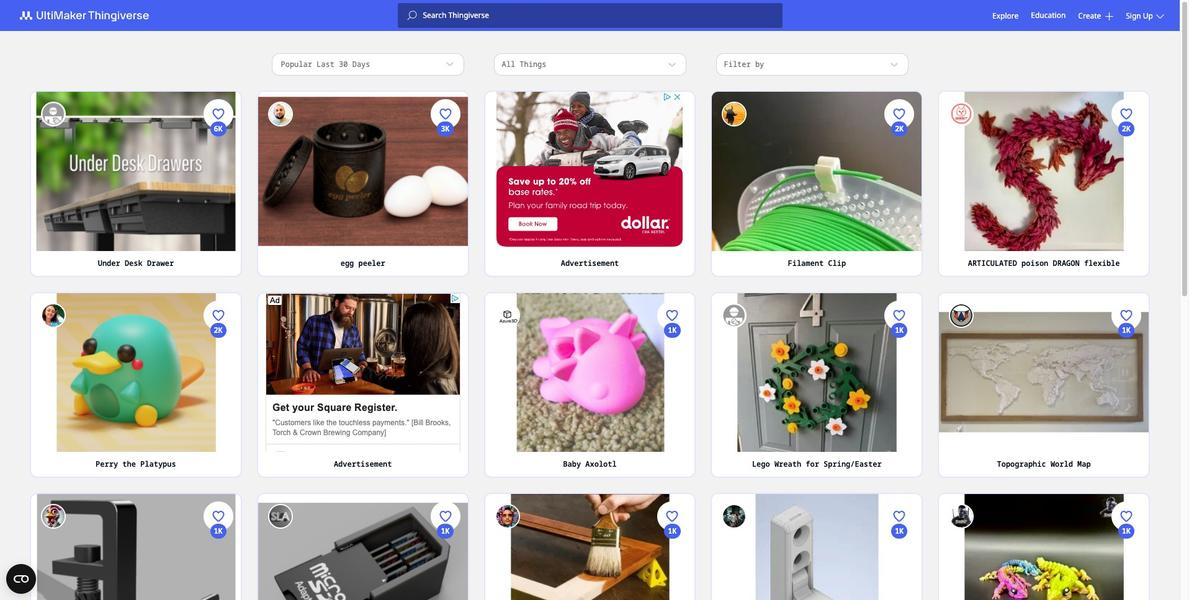 Task type: vqa. For each thing, say whether or not it's contained in the screenshot.
Create a new group at the right top
no



Task type: locate. For each thing, give the bounding box(es) containing it.
advertisement
[[561, 258, 619, 268], [334, 459, 392, 470]]

0 vertical spatial advertisement
[[561, 258, 619, 268]]

0 vertical spatial advertisement element
[[497, 92, 683, 247]]

thumbnail representing lego wreath for spring/easter image
[[712, 293, 922, 453]]

avatar image for thumbnail representing topographic world map
[[949, 303, 974, 328]]

lego wreath for spring/easter
[[752, 459, 882, 470]]

0 horizontal spatial 2k
[[214, 325, 223, 336]]

lego
[[752, 459, 770, 470]]

0 horizontal spatial 14
[[214, 432, 223, 443]]

1 vertical spatial advertisement element
[[266, 293, 460, 473]]

1 horizontal spatial 14
[[895, 432, 904, 443]]

2k
[[895, 124, 904, 134], [1122, 124, 1131, 134], [214, 325, 223, 336]]

2k for 14
[[214, 325, 223, 336]]

topographic world map
[[997, 459, 1091, 470]]

perry the platypus
[[96, 459, 176, 470]]

2 14 from the left
[[895, 432, 904, 443]]

perry the platypus link
[[31, 453, 241, 477]]

thumbnail representing under desk drawer image
[[31, 92, 241, 251]]

4k
[[214, 177, 223, 188]]

under desk drawer
[[98, 258, 174, 268]]

for
[[806, 459, 819, 470]]

1 horizontal spatial 2k
[[895, 124, 904, 134]]

thumbnail representing egg peeler image
[[258, 92, 468, 251]]

filter by
[[724, 59, 764, 70]]

articulated poison dragon flexible link
[[939, 251, 1149, 276]]

thumbnail representing topographic world map image
[[939, 293, 1149, 453]]

0 horizontal spatial advertisement
[[334, 459, 392, 470]]

open widget image
[[6, 565, 36, 595]]

1 horizontal spatial advertisement element
[[497, 92, 683, 247]]

thumbnail representing articulated poison dragon flexible image
[[939, 92, 1149, 251]]

avatar image for thumbnail representing egg peeler
[[268, 102, 293, 127]]

explore button
[[993, 10, 1019, 21]]

articulated poison dragon flexible
[[968, 258, 1120, 268]]

axolotl
[[586, 459, 617, 470]]

2 horizontal spatial 2k
[[1122, 124, 1131, 134]]

under desk drawer link
[[31, 251, 241, 276]]

filament
[[788, 258, 824, 268]]

1k for thumbnail representing paint piramides
[[668, 526, 677, 537]]

sign up
[[1126, 10, 1153, 21]]

avatar image for thumbnail representing little grass dragon - articulated - print in place - flexi - no supports - fantasy
[[949, 505, 974, 530]]

all things button
[[494, 53, 686, 76]]

avatar image for the thumbnail representing articulated poison dragon flexible
[[949, 102, 974, 127]]

54
[[214, 231, 223, 241]]

advertisement element
[[497, 92, 683, 247], [266, 293, 460, 473]]

thumbnail representing desk headphone holder - updated image
[[31, 495, 241, 601]]

filament clip
[[788, 258, 846, 268]]

avatar image for thumbnail representing filament clip
[[722, 102, 747, 127]]

Search Thingiverse text field
[[417, 11, 782, 20]]

0 horizontal spatial advertisement element
[[266, 293, 460, 473]]

sign up button
[[1126, 10, 1168, 21]]

14 down 789
[[214, 432, 223, 443]]

14
[[214, 432, 223, 443], [895, 432, 904, 443]]

36
[[441, 231, 450, 241]]

egg
[[341, 258, 354, 268]]

baby axolotl
[[563, 459, 617, 470]]

last
[[317, 59, 335, 70]]

1k for thumbnail representing foldable wall hook 2024 (print in place)
[[895, 526, 904, 537]]

map
[[1078, 459, 1091, 470]]

1 14 from the left
[[214, 432, 223, 443]]

thumbnail representing perry the platypus image
[[31, 293, 241, 453]]

1k
[[441, 177, 450, 188], [895, 177, 904, 188], [1122, 177, 1131, 188], [668, 325, 677, 336], [895, 325, 904, 336], [1122, 325, 1131, 336], [214, 526, 223, 537], [441, 526, 450, 537], [668, 526, 677, 537], [895, 526, 904, 537], [1122, 526, 1131, 537]]

1k for the thumbnail representing baby axolotl
[[668, 325, 677, 336]]

dragon
[[1053, 258, 1080, 268]]

up
[[1143, 10, 1153, 21]]

789
[[212, 379, 225, 389]]

922
[[893, 379, 906, 389]]

avatar image for thumbnail representing under desk drawer
[[41, 102, 66, 127]]

things
[[520, 59, 547, 70]]

avatar image
[[41, 102, 66, 127], [268, 102, 293, 127], [722, 102, 747, 127], [949, 102, 974, 127], [41, 303, 66, 328], [495, 303, 520, 328], [722, 303, 747, 328], [949, 303, 974, 328], [41, 505, 66, 530], [268, 505, 293, 530], [495, 505, 520, 530], [722, 505, 747, 530], [949, 505, 974, 530]]

thumbnail representing paint piramides image
[[485, 495, 695, 601]]

baby axolotl link
[[485, 453, 695, 477]]

30
[[339, 59, 348, 70]]

14 down 922
[[895, 432, 904, 443]]

14 for perry the platypus
[[214, 432, 223, 443]]

6k
[[214, 124, 223, 134]]

9
[[1124, 231, 1129, 241]]

1k for thumbnail representing topographic world map
[[1122, 325, 1131, 336]]

avatar image for thumbnail representing foldable wall hook 2024 (print in place)
[[722, 505, 747, 530]]

create button
[[1078, 10, 1114, 21]]

filter by button
[[716, 53, 908, 76]]



Task type: describe. For each thing, give the bounding box(es) containing it.
world
[[1051, 459, 1073, 470]]

filter
[[724, 59, 751, 70]]

egg peeler link
[[258, 251, 468, 276]]

851
[[666, 379, 679, 389]]

thumbnail representing foldable wall hook 2024 (print in place) image
[[712, 495, 922, 601]]

drawer
[[147, 258, 174, 268]]

thumbnail representing baby axolotl image
[[485, 293, 695, 453]]

sign
[[1126, 10, 1141, 21]]

search control image
[[407, 11, 417, 20]]

baby
[[563, 459, 581, 470]]

all things
[[502, 59, 547, 70]]

wreath
[[775, 459, 801, 470]]

lego wreath for spring/easter link
[[712, 453, 922, 477]]

poison
[[1022, 258, 1049, 268]]

2k for 8
[[895, 124, 904, 134]]

spring/easter
[[824, 459, 882, 470]]

filament clip link
[[712, 251, 922, 276]]

1k for thumbnail representing sd card holder /ru
[[441, 526, 450, 537]]

avatar image for thumbnail representing lego wreath for spring/easter
[[722, 303, 747, 328]]

platypus
[[140, 459, 176, 470]]

desk
[[125, 258, 143, 268]]

1k for thumbnail representing little grass dragon - articulated - print in place - flexi - no supports - fantasy
[[1122, 526, 1131, 537]]

flexible
[[1084, 258, 1120, 268]]

1k for thumbnail representing desk headphone holder - updated
[[214, 526, 223, 537]]

perry
[[96, 459, 118, 470]]

671
[[1120, 580, 1133, 590]]

avatar image for the thumbnail representing baby axolotl
[[495, 303, 520, 328]]

topographic world map link
[[939, 453, 1149, 477]]

clip
[[828, 258, 846, 268]]

peeler
[[358, 258, 385, 268]]

days
[[352, 59, 370, 70]]

all
[[502, 59, 515, 70]]

3k
[[441, 124, 450, 134]]

thumbnail representing filament clip image
[[712, 92, 922, 251]]

35
[[1122, 432, 1131, 443]]

avatar image for thumbnail representing sd card holder /ru
[[268, 505, 293, 530]]

880
[[1120, 379, 1133, 389]]

900
[[666, 580, 679, 590]]

2k for 9
[[1122, 124, 1131, 134]]

1 vertical spatial advertisement
[[334, 459, 392, 470]]

popular
[[281, 59, 312, 70]]

by
[[755, 59, 764, 70]]

8
[[897, 231, 902, 241]]

1 horizontal spatial advertisement
[[561, 258, 619, 268]]

education link
[[1031, 9, 1066, 22]]

education
[[1031, 10, 1066, 20]]

717
[[439, 580, 452, 590]]

topographic
[[997, 459, 1046, 470]]

14 for lego wreath for spring/easter
[[895, 432, 904, 443]]

popular last 30 days
[[281, 59, 370, 70]]

avatar image for thumbnail representing desk headphone holder - updated
[[41, 505, 66, 530]]

explore
[[993, 10, 1019, 21]]

thumbnail representing little grass dragon - articulated - print in place - flexi - no supports - fantasy image
[[939, 495, 1149, 601]]

articulated
[[968, 258, 1017, 268]]

under
[[98, 258, 120, 268]]

avatar image for thumbnail representing perry the platypus
[[41, 303, 66, 328]]

the
[[122, 459, 136, 470]]

avatar image for thumbnail representing paint piramides
[[495, 505, 520, 530]]

makerbot logo image
[[12, 8, 164, 23]]

thumbnail representing sd card holder /ru image
[[258, 495, 468, 601]]

1k for thumbnail representing lego wreath for spring/easter
[[895, 325, 904, 336]]

plusicon image
[[1106, 12, 1114, 20]]

create
[[1078, 10, 1101, 21]]

egg peeler
[[341, 258, 385, 268]]



